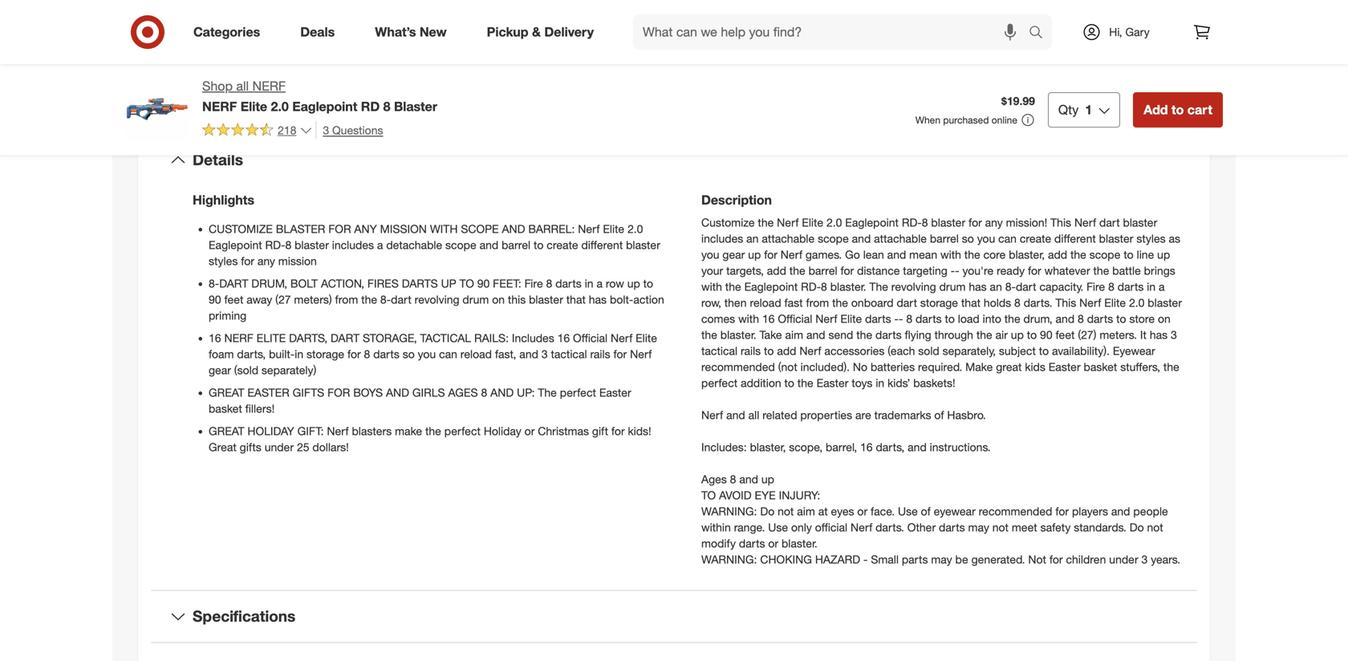 Task type: vqa. For each thing, say whether or not it's contained in the screenshot.
'puzzle' within professor puzzle festive scavenger hunt game
no



Task type: describe. For each thing, give the bounding box(es) containing it.
darts, inside 16 nerf elite darts, dart storage, tactical rails: includes 16 official nerf elite foam darts, built-in storage for 8 darts so you can reload fast, and 3 tactical rails for nerf gear (sold separately)
[[237, 347, 266, 361]]

what's new link
[[361, 14, 467, 50]]

the down description
[[758, 216, 774, 230]]

darts. inside customize the nerf elite 2.0 eaglepoint rd-8 blaster for any mission! this nerf dart blaster includes an attachable scope and attachable barrel so you can create different blaster styles as you gear up for nerf games. go lean and mean with the core blaster, add the scope to line up your targets, add the barrel for distance targeting -- you're ready for whatever the battle brings with the eaglepoint rd-8 blaster. the revolving drum has an 8-dart capacity. fire 8 darts in a row, then reload fast from the onboard dart storage that holds 8 darts. this nerf elite 2.0 blaster comes with 16 official nerf elite darts -- 8 darts to load into the drum, and 8 darts to store on the blaster. take aim and send the darts flying through the air up to 90 feet (27) meters. it has 3 tactical rails to add nerf accessories (each sold separately, subject to availability). eyewear recommended (not included). no batteries required. make great kids easter basket stuffers, the perfect addition to the easter toys in kids' baskets!
[[1024, 296, 1053, 310]]

avoid
[[719, 488, 752, 502]]

the up accessories
[[857, 328, 873, 342]]

for right ready
[[1028, 264, 1042, 278]]

for left games.
[[764, 248, 778, 262]]

the down included).
[[798, 376, 814, 390]]

eaglepoint inside shop all nerf nerf elite 2.0 eaglepoint rd 8 blaster
[[292, 99, 358, 114]]

8 inside 16 nerf elite darts, dart storage, tactical rails: includes 16 official nerf elite foam darts, built-in storage for 8 darts so you can reload fast, and 3 tactical rails for nerf gear (sold separately)
[[364, 347, 370, 361]]

choking
[[760, 553, 812, 567]]

the right stuffers, on the right bottom
[[1164, 360, 1180, 374]]

search
[[1022, 26, 1060, 41]]

up right air
[[1011, 328, 1024, 342]]

2 horizontal spatial barrel
[[930, 232, 959, 246]]

16 right the includes
[[558, 331, 570, 345]]

2 vertical spatial or
[[769, 537, 779, 551]]

the down 'comes'
[[702, 328, 718, 342]]

1 vertical spatial blaster,
[[750, 440, 786, 454]]

under inside great holiday gift: nerf blasters make the perfect holiday or christmas gift for kids! great gifts under 25 dollars!
[[265, 440, 294, 454]]

fire inside 8-dart drum, bolt action, fires darts up to 90 feet: fire 8 darts in a row up to 90 feet away (27 meters) from the 8-dart revolving drum on this blaster that has bolt-action priming
[[525, 277, 543, 291]]

the inside great holiday gift: nerf blasters make the perfect holiday or christmas gift for kids! great gifts under 25 dollars!
[[425, 424, 441, 438]]

up inside ages 8 and up to avoid eye injury: warning: do not aim at eyes or face. use of eyewear recommended for players and people within range. use only official nerf darts. other darts may not meet safety standards. do not modify darts or blaster. warning: choking hazard - small parts may be generated. not for children under 3 years.
[[762, 472, 775, 486]]

customize blaster for any mission with scope and barrel: nerf elite 2.0 eaglepoint rd-8 blaster includes a detachable scope and barrel to create different blaster styles for any mission
[[209, 222, 661, 268]]

8 up (27)
[[1078, 312, 1084, 326]]

in inside 8-dart drum, bolt action, fires darts up to 90 feet: fire 8 darts in a row up to 90 feet away (27 meters) from the 8-dart revolving drum on this blaster that has bolt-action priming
[[585, 277, 594, 291]]

0 vertical spatial blaster.
[[831, 280, 867, 294]]

0 vertical spatial this
[[1051, 216, 1072, 230]]

8 down "battle"
[[1109, 280, 1115, 294]]

and up the includes:
[[727, 408, 746, 422]]

brings
[[1144, 264, 1176, 278]]

dart up the flying
[[897, 296, 918, 310]]

the inside customize the nerf elite 2.0 eaglepoint rd-8 blaster for any mission! this nerf dart blaster includes an attachable scope and attachable barrel so you can create different blaster styles as you gear up for nerf games. go lean and mean with the core blaster, add the scope to line up your targets, add the barrel for distance targeting -- you're ready for whatever the battle brings with the eaglepoint rd-8 blaster. the revolving drum has an 8-dart capacity. fire 8 darts in a row, then reload fast from the onboard dart storage that holds 8 darts. this nerf elite 2.0 blaster comes with 16 official nerf elite darts -- 8 darts to load into the drum, and 8 darts to store on the blaster. take aim and send the darts flying through the air up to 90 feet (27) meters. it has 3 tactical rails to add nerf accessories (each sold separately, subject to availability). eyewear recommended (not included). no batteries required. make great kids easter basket stuffers, the perfect addition to the easter toys in kids' baskets!
[[870, 280, 889, 294]]

capacity.
[[1040, 280, 1084, 294]]

distance
[[857, 264, 900, 278]]

for up safety
[[1056, 504, 1069, 519]]

modify
[[702, 537, 736, 551]]

218 link
[[202, 121, 313, 141]]

perfect inside great easter gifts for boys and girls ages 8 and up: the perfect easter basket fillers!
[[560, 386, 596, 400]]

on inside 8-dart drum, bolt action, fires darts up to 90 feet: fire 8 darts in a row up to 90 feet away (27 meters) from the 8-dart revolving drum on this blaster that has bolt-action priming
[[492, 293, 505, 307]]

more
[[371, 22, 400, 37]]

1 vertical spatial use
[[768, 521, 788, 535]]

the up then
[[726, 280, 741, 294]]

separately,
[[943, 344, 996, 358]]

storage,
[[363, 331, 417, 345]]

nerf right customize at the right top
[[777, 216, 799, 230]]

recommended inside ages 8 and up to avoid eye injury: warning: do not aim at eyes or face. use of eyewear recommended for players and people within range. use only official nerf darts. other darts may not meet safety standards. do not modify darts or blaster. warning: choking hazard - small parts may be generated. not for children under 3 years.
[[979, 504, 1053, 519]]

foam
[[209, 347, 234, 361]]

1 horizontal spatial barrel
[[809, 264, 838, 278]]

8 up "mean"
[[922, 216, 928, 230]]

1
[[1086, 102, 1093, 117]]

to inside ages 8 and up to avoid eye injury: warning: do not aim at eyes or face. use of eyewear recommended for players and people within range. use only official nerf darts. other darts may not meet safety standards. do not modify darts or blaster. warning: choking hazard - small parts may be generated. not for children under 3 years.
[[702, 488, 716, 502]]

a inside customize the nerf elite 2.0 eaglepoint rd-8 blaster for any mission! this nerf dart blaster includes an attachable scope and attachable barrel so you can create different blaster styles as you gear up for nerf games. go lean and mean with the core blaster, add the scope to line up your targets, add the barrel for distance targeting -- you're ready for whatever the battle brings with the eaglepoint rd-8 blaster. the revolving drum has an 8-dart capacity. fire 8 darts in a row, then reload fast from the onboard dart storage that holds 8 darts. this nerf elite 2.0 blaster comes with 16 official nerf elite darts -- 8 darts to load into the drum, and 8 darts to store on the blaster. take aim and send the darts flying through the air up to 90 feet (27) meters. it has 3 tactical rails to add nerf accessories (each sold separately, subject to availability). eyewear recommended (not included). no batteries required. make great kids easter basket stuffers, the perfect addition to the easter toys in kids' baskets!
[[1159, 280, 1165, 294]]

3 questions link
[[316, 121, 383, 139]]

so inside customize the nerf elite 2.0 eaglepoint rd-8 blaster for any mission! this nerf dart blaster includes an attachable scope and attachable barrel so you can create different blaster styles as you gear up for nerf games. go lean and mean with the core blaster, add the scope to line up your targets, add the barrel for distance targeting -- you're ready for whatever the battle brings with the eaglepoint rd-8 blaster. the revolving drum has an 8-dart capacity. fire 8 darts in a row, then reload fast from the onboard dart storage that holds 8 darts. this nerf elite 2.0 blaster comes with 16 official nerf elite darts -- 8 darts to load into the drum, and 8 darts to store on the blaster. take aim and send the darts flying through the air up to 90 feet (27) meters. it has 3 tactical rails to add nerf accessories (each sold separately, subject to availability). eyewear recommended (not included). no batteries required. make great kids easter basket stuffers, the perfect addition to the easter toys in kids' baskets!
[[962, 232, 974, 246]]

or inside great holiday gift: nerf blasters make the perfect holiday or christmas gift for kids! great gifts under 25 dollars!
[[525, 424, 535, 438]]

nerf inside 16 nerf elite darts, dart storage, tactical rails: includes 16 official nerf elite foam darts, built-in storage for 8 darts so you can reload fast, and 3 tactical rails for nerf gear (sold separately)
[[224, 331, 254, 345]]

lean
[[864, 248, 884, 262]]

battle
[[1113, 264, 1141, 278]]

priming
[[209, 309, 247, 323]]

dart up "battle"
[[1100, 216, 1120, 230]]

revolving inside customize the nerf elite 2.0 eaglepoint rd-8 blaster for any mission! this nerf dart blaster includes an attachable scope and attachable barrel so you can create different blaster styles as you gear up for nerf games. go lean and mean with the core blaster, add the scope to line up your targets, add the barrel for distance targeting -- you're ready for whatever the battle brings with the eaglepoint rd-8 blaster. the revolving drum has an 8-dart capacity. fire 8 darts in a row, then reload fast from the onboard dart storage that holds 8 darts. this nerf elite 2.0 blaster comes with 16 official nerf elite darts -- 8 darts to load into the drum, and 8 darts to store on the blaster. take aim and send the darts flying through the air up to 90 feet (27) meters. it has 3 tactical rails to add nerf accessories (each sold separately, subject to availability). eyewear recommended (not included). no batteries required. make great kids easter basket stuffers, the perfect addition to the easter toys in kids' baskets!
[[892, 280, 937, 294]]

3 inside 16 nerf elite darts, dart storage, tactical rails: includes 16 official nerf elite foam darts, built-in storage for 8 darts so you can reload fast, and 3 tactical rails for nerf gear (sold separately)
[[542, 347, 548, 361]]

1 horizontal spatial all
[[749, 408, 760, 422]]

elite up games.
[[802, 216, 824, 230]]

row,
[[702, 296, 722, 310]]

other
[[908, 521, 936, 535]]

and right 'boys'
[[386, 386, 409, 400]]

What can we help you find? suggestions appear below search field
[[633, 14, 1033, 50]]

1 horizontal spatial 90
[[477, 277, 490, 291]]

within
[[702, 521, 731, 535]]

can inside customize the nerf elite 2.0 eaglepoint rd-8 blaster for any mission! this nerf dart blaster includes an attachable scope and attachable barrel so you can create different blaster styles as you gear up for nerf games. go lean and mean with the core blaster, add the scope to line up your targets, add the barrel for distance targeting -- you're ready for whatever the battle brings with the eaglepoint rd-8 blaster. the revolving drum has an 8-dart capacity. fire 8 darts in a row, then reload fast from the onboard dart storage that holds 8 darts. this nerf elite 2.0 blaster comes with 16 official nerf elite darts -- 8 darts to load into the drum, and 8 darts to store on the blaster. take aim and send the darts flying through the air up to 90 feet (27) meters. it has 3 tactical rails to add nerf accessories (each sold separately, subject to availability). eyewear recommended (not included). no batteries required. make great kids easter basket stuffers, the perfect addition to the easter toys in kids' baskets!
[[999, 232, 1017, 246]]

16 nerf elite darts, dart storage, tactical rails: includes 16 official nerf elite foam darts, built-in storage for 8 darts so you can reload fast, and 3 tactical rails for nerf gear (sold separately)
[[209, 331, 657, 377]]

nerf up whatever
[[1075, 216, 1097, 230]]

details
[[193, 151, 243, 169]]

elite up meters.
[[1105, 296, 1126, 310]]

the inside great easter gifts for boys and girls ages 8 and up: the perfect easter basket fillers!
[[538, 386, 557, 400]]

and up the go
[[852, 232, 871, 246]]

customize the nerf elite 2.0 eaglepoint rd-8 blaster for any mission! this nerf dart blaster includes an attachable scope and attachable barrel so you can create different blaster styles as you gear up for nerf games. go lean and mean with the core blaster, add the scope to line up your targets, add the barrel for distance targeting -- you're ready for whatever the battle brings with the eaglepoint rd-8 blaster. the revolving drum has an 8-dart capacity. fire 8 darts in a row, then reload fast from the onboard dart storage that holds 8 darts. this nerf elite 2.0 blaster comes with 16 official nerf elite darts -- 8 darts to load into the drum, and 8 darts to store on the blaster. take aim and send the darts flying through the air up to 90 feet (27) meters. it has 3 tactical rails to add nerf accessories (each sold separately, subject to availability). eyewear recommended (not included). no batteries required. make great kids easter basket stuffers, the perfect addition to the easter toys in kids' baskets!
[[702, 216, 1182, 390]]

to up "battle"
[[1124, 248, 1134, 262]]

up up brings
[[1158, 248, 1171, 262]]

no
[[853, 360, 868, 374]]

addition
[[741, 376, 782, 390]]

action,
[[321, 277, 364, 291]]

darts up (27)
[[1087, 312, 1114, 326]]

basket inside great easter gifts for boys and girls ages 8 and up: the perfect easter basket fillers!
[[209, 402, 242, 416]]

search button
[[1022, 14, 1060, 53]]

for up 'boys'
[[348, 347, 361, 361]]

that inside 8-dart drum, bolt action, fires darts up to 90 feet: fire 8 darts in a row up to 90 feet away (27 meters) from the 8-dart revolving drum on this blaster that has bolt-action priming
[[567, 293, 586, 307]]

2 horizontal spatial not
[[1148, 521, 1164, 535]]

gear for (sold
[[209, 363, 231, 377]]

and right lean
[[888, 248, 907, 262]]

perfect inside customize the nerf elite 2.0 eaglepoint rd-8 blaster for any mission! this nerf dart blaster includes an attachable scope and attachable barrel so you can create different blaster styles as you gear up for nerf games. go lean and mean with the core blaster, add the scope to line up your targets, add the barrel for distance targeting -- you're ready for whatever the battle brings with the eaglepoint rd-8 blaster. the revolving drum has an 8-dart capacity. fire 8 darts in a row, then reload fast from the onboard dart storage that holds 8 darts. this nerf elite 2.0 blaster comes with 16 official nerf elite darts -- 8 darts to load into the drum, and 8 darts to store on the blaster. take aim and send the darts flying through the air up to 90 feet (27) meters. it has 3 tactical rails to add nerf accessories (each sold separately, subject to availability). eyewear recommended (not included). no batteries required. make great kids easter basket stuffers, the perfect addition to the easter toys in kids' baskets!
[[702, 376, 738, 390]]

blaster inside 8-dart drum, bolt action, fires darts up to 90 feet: fire 8 darts in a row up to 90 feet away (27 meters) from the 8-dart revolving drum on this blaster that has bolt-action priming
[[529, 293, 563, 307]]

nerf down action
[[630, 347, 652, 361]]

trademarks
[[875, 408, 932, 422]]

categories link
[[180, 14, 280, 50]]

holiday
[[248, 424, 294, 438]]

scope for eaglepoint
[[818, 232, 849, 246]]

darts,
[[289, 331, 328, 345]]

scope,
[[789, 440, 823, 454]]

the left "battle"
[[1094, 264, 1110, 278]]

image of nerf elite 2.0 eaglepoint rd 8 blaster image
[[125, 77, 189, 141]]

targets,
[[727, 264, 764, 278]]

8 up the flying
[[907, 312, 913, 326]]

elite inside 16 nerf elite darts, dart storage, tactical rails: includes 16 official nerf elite foam darts, built-in storage for 8 darts so you can reload fast, and 3 tactical rails for nerf gear (sold separately)
[[636, 331, 657, 345]]

and up the avoid
[[740, 472, 759, 486]]

dart down ready
[[1016, 280, 1037, 294]]

eaglepoint inside customize blaster for any mission with scope and barrel: nerf elite 2.0 eaglepoint rd-8 blaster includes a detachable scope and barrel to create different blaster styles for any mission
[[209, 238, 262, 252]]

1 horizontal spatial 8-
[[380, 293, 391, 307]]

a inside customize blaster for any mission with scope and barrel: nerf elite 2.0 eaglepoint rd-8 blaster includes a detachable scope and barrel to create different blaster styles for any mission
[[377, 238, 383, 252]]

any inside customize blaster for any mission with scope and barrel: nerf elite 2.0 eaglepoint rd-8 blaster includes a detachable scope and barrel to create different blaster styles for any mission
[[258, 254, 275, 268]]

feet inside customize the nerf elite 2.0 eaglepoint rd-8 blaster for any mission! this nerf dart blaster includes an attachable scope and attachable barrel so you can create different blaster styles as you gear up for nerf games. go lean and mean with the core blaster, add the scope to line up your targets, add the barrel for distance targeting -- you're ready for whatever the battle brings with the eaglepoint rd-8 blaster. the revolving drum has an 8-dart capacity. fire 8 darts in a row, then reload fast from the onboard dart storage that holds 8 darts. this nerf elite 2.0 blaster comes with 16 official nerf elite darts -- 8 darts to load into the drum, and 8 darts to store on the blaster. take aim and send the darts flying through the air up to 90 feet (27) meters. it has 3 tactical rails to add nerf accessories (each sold separately, subject to availability). eyewear recommended (not included). no batteries required. make great kids easter basket stuffers, the perfect addition to the easter toys in kids' baskets!
[[1056, 328, 1075, 342]]

to inside 'button'
[[1172, 102, 1184, 117]]

blaster up action
[[626, 238, 661, 252]]

separately)
[[262, 363, 317, 377]]

darts down "onboard"
[[865, 312, 892, 326]]

1 vertical spatial you
[[702, 248, 720, 262]]

as
[[1169, 232, 1181, 246]]

3 left the "questions"
[[323, 123, 329, 137]]

new
[[420, 24, 447, 40]]

perfect inside great holiday gift: nerf blasters make the perfect holiday or christmas gift for kids! great gifts under 25 dollars!
[[445, 424, 481, 438]]

0 vertical spatial rd-
[[902, 216, 922, 230]]

injury:
[[779, 488, 821, 502]]

storage inside 16 nerf elite darts, dart storage, tactical rails: includes 16 official nerf elite foam darts, built-in storage for 8 darts so you can reload fast, and 3 tactical rails for nerf gear (sold separately)
[[307, 347, 344, 361]]

3 inside ages 8 and up to avoid eye injury: warning: do not aim at eyes or face. use of eyewear recommended for players and people within range. use only official nerf darts. other darts may not meet safety standards. do not modify darts or blaster. warning: choking hazard - small parts may be generated. not for children under 3 years.
[[1142, 553, 1148, 567]]

the up fast
[[790, 264, 806, 278]]

blaster up "mean"
[[932, 216, 966, 230]]

for inside great easter gifts for boys and girls ages 8 and up: the perfect easter basket fillers!
[[328, 386, 350, 400]]

in down brings
[[1147, 280, 1156, 294]]

kids'
[[888, 376, 911, 390]]

pickup
[[487, 24, 529, 40]]

shop
[[202, 78, 233, 94]]

to up through
[[945, 312, 955, 326]]

create inside customize the nerf elite 2.0 eaglepoint rd-8 blaster for any mission! this nerf dart blaster includes an attachable scope and attachable barrel so you can create different blaster styles as you gear up for nerf games. go lean and mean with the core blaster, add the scope to line up your targets, add the barrel for distance targeting -- you're ready for whatever the battle brings with the eaglepoint rd-8 blaster. the revolving drum has an 8-dart capacity. fire 8 darts in a row, then reload fast from the onboard dart storage that holds 8 darts. this nerf elite 2.0 blaster comes with 16 official nerf elite darts -- 8 darts to load into the drum, and 8 darts to store on the blaster. take aim and send the darts flying through the air up to 90 feet (27) meters. it has 3 tactical rails to add nerf accessories (each sold separately, subject to availability). eyewear recommended (not included). no batteries required. make great kids easter basket stuffers, the perfect addition to the easter toys in kids' baskets!
[[1020, 232, 1052, 246]]

specifications button
[[151, 591, 1198, 642]]

2 horizontal spatial with
[[941, 248, 962, 262]]

to inside 8-dart drum, bolt action, fires darts up to 90 feet: fire 8 darts in a row up to 90 feet away (27 meters) from the 8-dart revolving drum on this blaster that has bolt-action priming
[[644, 277, 653, 291]]

0 horizontal spatial not
[[778, 504, 794, 519]]

blaster up store
[[1148, 296, 1182, 310]]

0 horizontal spatial may
[[931, 553, 953, 567]]

1 attachable from the left
[[762, 232, 815, 246]]

for inside customize blaster for any mission with scope and barrel: nerf elite 2.0 eaglepoint rd-8 blaster includes a detachable scope and barrel to create different blaster styles for any mission
[[241, 254, 254, 268]]

blasters
[[352, 424, 392, 438]]

storage inside customize the nerf elite 2.0 eaglepoint rd-8 blaster for any mission! this nerf dart blaster includes an attachable scope and attachable barrel so you can create different blaster styles as you gear up for nerf games. go lean and mean with the core blaster, add the scope to line up your targets, add the barrel for distance targeting -- you're ready for whatever the battle brings with the eaglepoint rd-8 blaster. the revolving drum has an 8-dart capacity. fire 8 darts in a row, then reload fast from the onboard dart storage that holds 8 darts. this nerf elite 2.0 blaster comes with 16 official nerf elite darts -- 8 darts to load into the drum, and 8 darts to store on the blaster. take aim and send the darts flying through the air up to 90 feet (27) meters. it has 3 tactical rails to add nerf accessories (each sold separately, subject to availability). eyewear recommended (not included). no batteries required. make great kids easter basket stuffers, the perfect addition to the easter toys in kids' baskets!
[[921, 296, 958, 310]]

to up meters.
[[1117, 312, 1127, 326]]

8 inside 8-dart drum, bolt action, fires darts up to 90 feet: fire 8 darts in a row up to 90 feet away (27 meters) from the 8-dart revolving drum on this blaster that has bolt-action priming
[[546, 277, 553, 291]]

barrel inside customize blaster for any mission with scope and barrel: nerf elite 2.0 eaglepoint rd-8 blaster includes a detachable scope and barrel to create different blaster styles for any mission
[[502, 238, 531, 252]]

easter inside great easter gifts for boys and girls ages 8 and up: the perfect easter basket fillers!
[[600, 386, 632, 400]]

1 horizontal spatial may
[[969, 521, 990, 535]]

comes
[[702, 312, 735, 326]]

and down trademarks
[[908, 440, 927, 454]]

send
[[829, 328, 854, 342]]

christmas
[[538, 424, 589, 438]]

nerf inside customize blaster for any mission with scope and barrel: nerf elite 2.0 eaglepoint rd-8 blaster includes a detachable scope and barrel to create different blaster styles for any mission
[[578, 222, 600, 236]]

whatever
[[1045, 264, 1091, 278]]

to up kids at the right bottom of page
[[1039, 344, 1049, 358]]

darts down 'range.'
[[739, 537, 765, 551]]

can inside 16 nerf elite darts, dart storage, tactical rails: includes 16 official nerf elite foam darts, built-in storage for 8 darts so you can reload fast, and 3 tactical rails for nerf gear (sold separately)
[[439, 347, 457, 361]]

take
[[760, 328, 782, 342]]

rails inside customize the nerf elite 2.0 eaglepoint rd-8 blaster for any mission! this nerf dart blaster includes an attachable scope and attachable barrel so you can create different blaster styles as you gear up for nerf games. go lean and mean with the core blaster, add the scope to line up your targets, add the barrel for distance targeting -- you're ready for whatever the battle brings with the eaglepoint rd-8 blaster. the revolving drum has an 8-dart capacity. fire 8 darts in a row, then reload fast from the onboard dart storage that holds 8 darts. this nerf elite 2.0 blaster comes with 16 official nerf elite darts -- 8 darts to load into the drum, and 8 darts to store on the blaster. take aim and send the darts flying through the air up to 90 feet (27) meters. it has 3 tactical rails to add nerf accessories (each sold separately, subject to availability). eyewear recommended (not included). no batteries required. make great kids easter basket stuffers, the perfect addition to the easter toys in kids' baskets!
[[741, 344, 761, 358]]

darts inside 16 nerf elite darts, dart storage, tactical rails: includes 16 official nerf elite foam darts, built-in storage for 8 darts so you can reload fast, and 3 tactical rails for nerf gear (sold separately)
[[373, 347, 400, 361]]

2 vertical spatial add
[[777, 344, 797, 358]]

for down the go
[[841, 264, 854, 278]]

the up whatever
[[1071, 248, 1087, 262]]

the left air
[[977, 328, 993, 342]]

parts
[[902, 553, 928, 567]]

2 warning: from the top
[[702, 553, 757, 567]]

tactical inside customize the nerf elite 2.0 eaglepoint rd-8 blaster for any mission! this nerf dart blaster includes an attachable scope and attachable barrel so you can create different blaster styles as you gear up for nerf games. go lean and mean with the core blaster, add the scope to line up your targets, add the barrel for distance targeting -- you're ready for whatever the battle brings with the eaglepoint rd-8 blaster. the revolving drum has an 8-dart capacity. fire 8 darts in a row, then reload fast from the onboard dart storage that holds 8 darts. this nerf elite 2.0 blaster comes with 16 official nerf elite darts -- 8 darts to load into the drum, and 8 darts to store on the blaster. take aim and send the darts flying through the air up to 90 feet (27) meters. it has 3 tactical rails to add nerf accessories (each sold separately, subject to availability). eyewear recommended (not included). no batteries required. make great kids easter basket stuffers, the perfect addition to the easter toys in kids' baskets!
[[702, 344, 738, 358]]

of inside ages 8 and up to avoid eye injury: warning: do not aim at eyes or face. use of eyewear recommended for players and people within range. use only official nerf darts. other darts may not meet safety standards. do not modify darts or blaster. warning: choking hazard - small parts may be generated. not for children under 3 years.
[[921, 504, 931, 519]]

when purchased online
[[916, 114, 1018, 126]]

dart inside 8-dart drum, bolt action, fires darts up to 90 feet: fire 8 darts in a row up to 90 feet away (27 meters) from the 8-dart revolving drum on this blaster that has bolt-action priming
[[219, 277, 248, 291]]

specifications
[[193, 607, 296, 626]]

- inside ages 8 and up to avoid eye injury: warning: do not aim at eyes or face. use of eyewear recommended for players and people within range. use only official nerf darts. other darts may not meet safety standards. do not modify darts or blaster. warning: choking hazard - small parts may be generated. not for children under 3 years.
[[864, 553, 868, 567]]

nerf down bolt-
[[611, 331, 633, 345]]

darts. inside ages 8 and up to avoid eye injury: warning: do not aim at eyes or face. use of eyewear recommended for players and people within range. use only official nerf darts. other darts may not meet safety standards. do not modify darts or blaster. warning: choking hazard - small parts may be generated. not for children under 3 years.
[[876, 521, 905, 535]]

8 right holds
[[1015, 296, 1021, 310]]

0 horizontal spatial 8-
[[209, 277, 219, 291]]

1 horizontal spatial easter
[[817, 376, 849, 390]]

up inside 8-dart drum, bolt action, fires darts up to 90 feet: fire 8 darts in a row up to 90 feet away (27 meters) from the 8-dart revolving drum on this blaster that has bolt-action priming
[[628, 277, 640, 291]]

and up standards.
[[1112, 504, 1131, 519]]

for up the 'you're'
[[969, 216, 982, 230]]

for down bolt-
[[614, 347, 627, 361]]

action
[[634, 293, 664, 307]]

in right "toys"
[[876, 376, 885, 390]]

1 vertical spatial 90
[[209, 293, 221, 307]]

eaglepoint up fast
[[745, 280, 798, 294]]

nerf up included).
[[800, 344, 822, 358]]

for right not
[[1050, 553, 1063, 567]]

delivery
[[545, 24, 594, 40]]

1 horizontal spatial an
[[990, 280, 1003, 294]]

and inside customize blaster for any mission with scope and barrel: nerf elite 2.0 eaglepoint rd-8 blaster includes a detachable scope and barrel to create different blaster styles for any mission
[[502, 222, 525, 236]]

0 vertical spatial nerf
[[252, 78, 286, 94]]

the up the 'you're'
[[965, 248, 981, 262]]

small
[[871, 553, 899, 567]]

recommended inside customize the nerf elite 2.0 eaglepoint rd-8 blaster for any mission! this nerf dart blaster includes an attachable scope and attachable barrel so you can create different blaster styles as you gear up for nerf games. go lean and mean with the core blaster, add the scope to line up your targets, add the barrel for distance targeting -- you're ready for whatever the battle brings with the eaglepoint rd-8 blaster. the revolving drum has an 8-dart capacity. fire 8 darts in a row, then reload fast from the onboard dart storage that holds 8 darts. this nerf elite 2.0 blaster comes with 16 official nerf elite darts -- 8 darts to load into the drum, and 8 darts to store on the blaster. take aim and send the darts flying through the air up to 90 feet (27) meters. it has 3 tactical rails to add nerf accessories (each sold separately, subject to availability). eyewear recommended (not included). no batteries required. make great kids easter basket stuffers, the perfect addition to the easter toys in kids' baskets!
[[702, 360, 775, 374]]

what's new
[[375, 24, 447, 40]]

includes
[[512, 331, 554, 345]]

to down the drum,
[[1027, 328, 1037, 342]]

1 horizontal spatial not
[[993, 521, 1009, 535]]

2 horizontal spatial has
[[1150, 328, 1168, 342]]

gift
[[592, 424, 609, 438]]

darts up the flying
[[916, 312, 942, 326]]

from inside customize the nerf elite 2.0 eaglepoint rd-8 blaster for any mission! this nerf dart blaster includes an attachable scope and attachable barrel so you can create different blaster styles as you gear up for nerf games. go lean and mean with the core blaster, add the scope to line up your targets, add the barrel for distance targeting -- you're ready for whatever the battle brings with the eaglepoint rd-8 blaster. the revolving drum has an 8-dart capacity. fire 8 darts in a row, then reload fast from the onboard dart storage that holds 8 darts. this nerf elite 2.0 blaster comes with 16 official nerf elite darts -- 8 darts to load into the drum, and 8 darts to store on the blaster. take aim and send the darts flying through the air up to 90 feet (27) meters. it has 3 tactical rails to add nerf accessories (each sold separately, subject to availability). eyewear recommended (not included). no batteries required. make great kids easter basket stuffers, the perfect addition to the easter toys in kids' baskets!
[[806, 296, 829, 310]]

16 up foam
[[209, 331, 221, 345]]

and left send
[[807, 328, 826, 342]]

2.0 up store
[[1129, 296, 1145, 310]]

are
[[856, 408, 872, 422]]

and inside customize blaster for any mission with scope and barrel: nerf elite 2.0 eaglepoint rd-8 blaster includes a detachable scope and barrel to create different blaster styles for any mission
[[480, 238, 499, 252]]

great for great
[[209, 424, 244, 438]]

and inside 16 nerf elite darts, dart storage, tactical rails: includes 16 official nerf elite foam darts, built-in storage for 8 darts so you can reload fast, and 3 tactical rails for nerf gear (sold separately)
[[520, 347, 539, 361]]

2.0 inside shop all nerf nerf elite 2.0 eaglepoint rd 8 blaster
[[271, 99, 289, 114]]

batteries
[[871, 360, 915, 374]]

pickup & delivery
[[487, 24, 594, 40]]

rd- inside customize blaster for any mission with scope and barrel: nerf elite 2.0 eaglepoint rd-8 blaster includes a detachable scope and barrel to create different blaster styles for any mission
[[265, 238, 285, 252]]

dart inside 8-dart drum, bolt action, fires darts up to 90 feet: fire 8 darts in a row up to 90 feet away (27 meters) from the 8-dart revolving drum on this blaster that has bolt-action priming
[[391, 293, 412, 307]]

elite up send
[[841, 312, 862, 326]]

instructions.
[[930, 440, 991, 454]]

customize
[[702, 216, 755, 230]]

create inside customize blaster for any mission with scope and barrel: nerf elite 2.0 eaglepoint rd-8 blaster includes a detachable scope and barrel to create different blaster styles for any mission
[[547, 238, 578, 252]]

blaster up line
[[1123, 216, 1158, 230]]

styles inside customize the nerf elite 2.0 eaglepoint rd-8 blaster for any mission! this nerf dart blaster includes an attachable scope and attachable barrel so you can create different blaster styles as you gear up for nerf games. go lean and mean with the core blaster, add the scope to line up your targets, add the barrel for distance targeting -- you're ready for whatever the battle brings with the eaglepoint rd-8 blaster. the revolving drum has an 8-dart capacity. fire 8 darts in a row, then reload fast from the onboard dart storage that holds 8 darts. this nerf elite 2.0 blaster comes with 16 official nerf elite darts -- 8 darts to load into the drum, and 8 darts to store on the blaster. take aim and send the darts flying through the air up to 90 feet (27) meters. it has 3 tactical rails to add nerf accessories (each sold separately, subject to availability). eyewear recommended (not included). no batteries required. make great kids easter basket stuffers, the perfect addition to the easter toys in kids' baskets!
[[1137, 232, 1166, 246]]

25
[[297, 440, 309, 454]]

great holiday gift: nerf blasters make the perfect holiday or christmas gift for kids! great gifts under 25 dollars!
[[209, 424, 652, 454]]

generated.
[[972, 553, 1026, 567]]

rails inside 16 nerf elite darts, dart storage, tactical rails: includes 16 official nerf elite foam darts, built-in storage for 8 darts so you can reload fast, and 3 tactical rails for nerf gear (sold separately)
[[590, 347, 611, 361]]

2 horizontal spatial you
[[978, 232, 996, 246]]

1 horizontal spatial do
[[1130, 521, 1144, 535]]

nerf inside great holiday gift: nerf blasters make the perfect holiday or christmas gift for kids! great gifts under 25 dollars!
[[327, 424, 349, 438]]

nerf up (27)
[[1080, 296, 1102, 310]]

nerf and all related properties are trademarks of hasbro.
[[702, 408, 986, 422]]

fast
[[785, 296, 803, 310]]

advertisement region
[[694, 0, 1223, 17]]

not
[[1029, 553, 1047, 567]]

3 questions
[[323, 123, 383, 137]]

mean
[[910, 248, 938, 262]]

1 horizontal spatial use
[[898, 504, 918, 519]]

includes for an
[[702, 232, 744, 246]]

and right the drum,
[[1056, 312, 1075, 326]]

purchased
[[944, 114, 989, 126]]

the up air
[[1005, 312, 1021, 326]]

1 horizontal spatial of
[[935, 408, 944, 422]]

the up send
[[833, 296, 849, 310]]

8- inside customize the nerf elite 2.0 eaglepoint rd-8 blaster for any mission! this nerf dart blaster includes an attachable scope and attachable barrel so you can create different blaster styles as you gear up for nerf games. go lean and mean with the core blaster, add the scope to line up your targets, add the barrel for distance targeting -- you're ready for whatever the battle brings with the eaglepoint rd-8 blaster. the revolving drum has an 8-dart capacity. fire 8 darts in a row, then reload fast from the onboard dart storage that holds 8 darts. this nerf elite 2.0 blaster comes with 16 official nerf elite darts -- 8 darts to load into the drum, and 8 darts to store on the blaster. take aim and send the darts flying through the air up to 90 feet (27) meters. it has 3 tactical rails to add nerf accessories (each sold separately, subject to availability). eyewear recommended (not included). no batteries required. make great kids easter basket stuffers, the perfect addition to the easter toys in kids' baskets!
[[1006, 280, 1016, 294]]

included).
[[801, 360, 850, 374]]

it
[[1141, 328, 1147, 342]]

qty 1
[[1059, 102, 1093, 117]]

any
[[354, 222, 377, 236]]

images
[[404, 22, 445, 37]]

any inside customize the nerf elite 2.0 eaglepoint rd-8 blaster for any mission! this nerf dart blaster includes an attachable scope and attachable barrel so you can create different blaster styles as you gear up for nerf games. go lean and mean with the core blaster, add the scope to line up your targets, add the barrel for distance targeting -- you're ready for whatever the battle brings with the eaglepoint rd-8 blaster. the revolving drum has an 8-dart capacity. fire 8 darts in a row, then reload fast from the onboard dart storage that holds 8 darts. this nerf elite 2.0 blaster comes with 16 official nerf elite darts -- 8 darts to load into the drum, and 8 darts to store on the blaster. take aim and send the darts flying through the air up to 90 feet (27) meters. it has 3 tactical rails to add nerf accessories (each sold separately, subject to availability). eyewear recommended (not included). no batteries required. make great kids easter basket stuffers, the perfect addition to the easter toys in kids' baskets!
[[985, 216, 1003, 230]]

0 horizontal spatial an
[[747, 232, 759, 246]]

great for basket
[[209, 386, 244, 400]]

add to cart
[[1144, 102, 1213, 117]]

1 vertical spatial nerf
[[202, 99, 237, 114]]

tactical
[[420, 331, 471, 345]]

for inside customize blaster for any mission with scope and barrel: nerf elite 2.0 eaglepoint rd-8 blaster includes a detachable scope and barrel to create different blaster styles for any mission
[[329, 222, 351, 236]]

holiday
[[484, 424, 522, 438]]

eaglepoint up lean
[[846, 216, 899, 230]]

at
[[819, 504, 828, 519]]

up up the targets,
[[748, 248, 761, 262]]

to down (not
[[785, 376, 795, 390]]



Task type: locate. For each thing, give the bounding box(es) containing it.
or
[[525, 424, 535, 438], [858, 504, 868, 519], [769, 537, 779, 551]]

from right fast
[[806, 296, 829, 310]]

gifts
[[293, 386, 324, 400]]

0 vertical spatial add
[[1048, 248, 1068, 262]]

0 horizontal spatial to
[[460, 277, 474, 291]]

0 vertical spatial can
[[999, 232, 1017, 246]]

tactical inside 16 nerf elite darts, dart storage, tactical rails: includes 16 official nerf elite foam darts, built-in storage for 8 darts so you can reload fast, and 3 tactical rails for nerf gear (sold separately)
[[551, 347, 587, 361]]

16 right the barrel, at right bottom
[[861, 440, 873, 454]]

load
[[958, 312, 980, 326]]

2 vertical spatial nerf
[[224, 331, 254, 345]]

official down fast
[[778, 312, 813, 326]]

blaster. inside ages 8 and up to avoid eye injury: warning: do not aim at eyes or face. use of eyewear recommended for players and people within range. use only official nerf darts. other darts may not meet safety standards. do not modify darts or blaster. warning: choking hazard - small parts may be generated. not for children under 3 years.
[[782, 537, 818, 551]]

1 vertical spatial do
[[1130, 521, 1144, 535]]

to right up
[[460, 277, 474, 291]]

2 vertical spatial with
[[739, 312, 759, 326]]

sold
[[919, 344, 940, 358]]

to down take
[[764, 344, 774, 358]]

boys
[[353, 386, 383, 400]]

on down feet:
[[492, 293, 505, 307]]

and left up:
[[491, 386, 514, 400]]

0 horizontal spatial different
[[582, 238, 623, 252]]

1 warning: from the top
[[702, 504, 757, 519]]

darts. down face.
[[876, 521, 905, 535]]

0 horizontal spatial scope
[[446, 238, 477, 252]]

0 vertical spatial to
[[460, 277, 474, 291]]

nerf right "barrel:"
[[578, 222, 600, 236]]

eyes
[[831, 504, 855, 519]]

when
[[916, 114, 941, 126]]

gear inside customize the nerf elite 2.0 eaglepoint rd-8 blaster for any mission! this nerf dart blaster includes an attachable scope and attachable barrel so you can create different blaster styles as you gear up for nerf games. go lean and mean with the core blaster, add the scope to line up your targets, add the barrel for distance targeting -- you're ready for whatever the battle brings with the eaglepoint rd-8 blaster. the revolving drum has an 8-dart capacity. fire 8 darts in a row, then reload fast from the onboard dart storage that holds 8 darts. this nerf elite 2.0 blaster comes with 16 official nerf elite darts -- 8 darts to load into the drum, and 8 darts to store on the blaster. take aim and send the darts flying through the air up to 90 feet (27) meters. it has 3 tactical rails to add nerf accessories (each sold separately, subject to availability). eyewear recommended (not included). no batteries required. make great kids easter basket stuffers, the perfect addition to the easter toys in kids' baskets!
[[723, 248, 745, 262]]

rd
[[361, 99, 380, 114]]

ages 8 and up to avoid eye injury: warning: do not aim at eyes or face. use of eyewear recommended for players and people within range. use only official nerf darts. other darts may not meet safety standards. do not modify darts or blaster. warning: choking hazard - small parts may be generated. not for children under 3 years.
[[702, 472, 1181, 567]]

basket inside customize the nerf elite 2.0 eaglepoint rd-8 blaster for any mission! this nerf dart blaster includes an attachable scope and attachable barrel so you can create different blaster styles as you gear up for nerf games. go lean and mean with the core blaster, add the scope to line up your targets, add the barrel for distance targeting -- you're ready for whatever the battle brings with the eaglepoint rd-8 blaster. the revolving drum has an 8-dart capacity. fire 8 darts in a row, then reload fast from the onboard dart storage that holds 8 darts. this nerf elite 2.0 blaster comes with 16 official nerf elite darts -- 8 darts to load into the drum, and 8 darts to store on the blaster. take aim and send the darts flying through the air up to 90 feet (27) meters. it has 3 tactical rails to add nerf accessories (each sold separately, subject to availability). eyewear recommended (not included). no batteries required. make great kids easter basket stuffers, the perfect addition to the easter toys in kids' baskets!
[[1084, 360, 1118, 374]]

description
[[702, 192, 772, 208]]

may down eyewear
[[969, 521, 990, 535]]

rails:
[[474, 331, 509, 345]]

reload inside 16 nerf elite darts, dart storage, tactical rails: includes 16 official nerf elite foam darts, built-in storage for 8 darts so you can reload fast, and 3 tactical rails for nerf gear (sold separately)
[[461, 347, 492, 361]]

nerf inside ages 8 and up to avoid eye injury: warning: do not aim at eyes or face. use of eyewear recommended for players and people within range. use only official nerf darts. other darts may not meet safety standards. do not modify darts or blaster. warning: choking hazard - small parts may be generated. not for children under 3 years.
[[851, 521, 873, 535]]

this down capacity.
[[1056, 296, 1077, 310]]

blaster
[[394, 99, 438, 114]]

storage
[[921, 296, 958, 310], [307, 347, 344, 361]]

0 vertical spatial you
[[978, 232, 996, 246]]

0 horizontal spatial under
[[265, 440, 294, 454]]

0 horizontal spatial blaster.
[[721, 328, 757, 342]]

show
[[335, 22, 367, 37]]

8 inside ages 8 and up to avoid eye injury: warning: do not aim at eyes or face. use of eyewear recommended for players and people within range. use only official nerf darts. other darts may not meet safety standards. do not modify darts or blaster. warning: choking hazard - small parts may be generated. not for children under 3 years.
[[730, 472, 737, 486]]

0 horizontal spatial basket
[[209, 402, 242, 416]]

great inside great easter gifts for boys and girls ages 8 and up: the perfect easter basket fillers!
[[209, 386, 244, 400]]

1 vertical spatial with
[[702, 280, 722, 294]]

0 horizontal spatial gear
[[209, 363, 231, 377]]

0 horizontal spatial revolving
[[415, 293, 460, 307]]

8 right ages
[[481, 386, 487, 400]]

aim up only
[[797, 504, 815, 519]]

8 down games.
[[821, 280, 827, 294]]

girls
[[413, 386, 445, 400]]

warning:
[[702, 504, 757, 519], [702, 553, 757, 567]]

1 horizontal spatial attachable
[[874, 232, 927, 246]]

safety
[[1041, 521, 1071, 535]]

8 inside great easter gifts for boys and girls ages 8 and up: the perfect easter basket fillers!
[[481, 386, 487, 400]]

8 inside customize blaster for any mission with scope and barrel: nerf elite 2.0 eaglepoint rd-8 blaster includes a detachable scope and barrel to create different blaster styles for any mission
[[285, 238, 292, 252]]

1 vertical spatial for
[[328, 386, 350, 400]]

feet inside 8-dart drum, bolt action, fires darts up to 90 feet: fire 8 darts in a row up to 90 feet away (27 meters) from the 8-dart revolving drum on this blaster that has bolt-action priming
[[224, 293, 244, 307]]

elite inside shop all nerf nerf elite 2.0 eaglepoint rd 8 blaster
[[241, 99, 267, 114]]

in
[[585, 277, 594, 291], [1147, 280, 1156, 294], [295, 347, 304, 361], [876, 376, 885, 390]]

official right the includes
[[573, 331, 608, 345]]

elite
[[257, 331, 286, 345]]

darts inside 8-dart drum, bolt action, fires darts up to 90 feet: fire 8 darts in a row up to 90 feet away (27 meters) from the 8-dart revolving drum on this blaster that has bolt-action priming
[[556, 277, 582, 291]]

barrel:
[[529, 222, 575, 236]]

away
[[247, 293, 272, 307]]

blaster, down related
[[750, 440, 786, 454]]

1 horizontal spatial darts,
[[876, 440, 905, 454]]

$19.99
[[1002, 94, 1035, 108]]

rails
[[741, 344, 761, 358], [590, 347, 611, 361]]

under inside ages 8 and up to avoid eye injury: warning: do not aim at eyes or face. use of eyewear recommended for players and people within range. use only official nerf darts. other darts may not meet safety standards. do not modify darts or blaster. warning: choking hazard - small parts may be generated. not for children under 3 years.
[[1110, 553, 1139, 567]]

stuffers,
[[1121, 360, 1161, 374]]

feet left (27)
[[1056, 328, 1075, 342]]

different inside customize blaster for any mission with scope and barrel: nerf elite 2.0 eaglepoint rd-8 blaster includes a detachable scope and barrel to create different blaster styles for any mission
[[582, 238, 623, 252]]

reload down rails:
[[461, 347, 492, 361]]

official inside customize the nerf elite 2.0 eaglepoint rd-8 blaster for any mission! this nerf dart blaster includes an attachable scope and attachable barrel so you can create different blaster styles as you gear up for nerf games. go lean and mean with the core blaster, add the scope to line up your targets, add the barrel for distance targeting -- you're ready for whatever the battle brings with the eaglepoint rd-8 blaster. the revolving drum has an 8-dart capacity. fire 8 darts in a row, then reload fast from the onboard dart storage that holds 8 darts. this nerf elite 2.0 blaster comes with 16 official nerf elite darts -- 8 darts to load into the drum, and 8 darts to store on the blaster. take aim and send the darts flying through the air up to 90 feet (27) meters. it has 3 tactical rails to add nerf accessories (each sold separately, subject to availability). eyewear recommended (not included). no batteries required. make great kids easter basket stuffers, the perfect addition to the easter toys in kids' baskets!
[[778, 312, 813, 326]]

drum inside 8-dart drum, bolt action, fires darts up to 90 feet: fire 8 darts in a row up to 90 feet away (27 meters) from the 8-dart revolving drum on this blaster that has bolt-action priming
[[463, 293, 489, 307]]

2.0 up 218
[[271, 99, 289, 114]]

-
[[951, 264, 955, 278], [955, 264, 960, 278], [895, 312, 899, 326], [899, 312, 903, 326], [864, 553, 868, 567]]

0 vertical spatial the
[[870, 280, 889, 294]]

mission
[[278, 254, 317, 268]]

to inside 8-dart drum, bolt action, fires darts up to 90 feet: fire 8 darts in a row up to 90 feet away (27 meters) from the 8-dart revolving drum on this blaster that has bolt-action priming
[[460, 277, 474, 291]]

0 vertical spatial 90
[[477, 277, 490, 291]]

2 horizontal spatial blaster.
[[831, 280, 867, 294]]

line
[[1137, 248, 1155, 262]]

gear up the targets,
[[723, 248, 745, 262]]

rd-
[[902, 216, 922, 230], [265, 238, 285, 252], [801, 280, 821, 294]]

for right the gift
[[612, 424, 625, 438]]

all inside shop all nerf nerf elite 2.0 eaglepoint rd 8 blaster
[[236, 78, 249, 94]]

customize
[[209, 222, 273, 236]]

1 horizontal spatial rails
[[741, 344, 761, 358]]

up up eye
[[762, 472, 775, 486]]

the right up:
[[538, 386, 557, 400]]

add right the targets,
[[767, 264, 787, 278]]

1 vertical spatial basket
[[209, 402, 242, 416]]

1 horizontal spatial tactical
[[702, 344, 738, 358]]

properties
[[801, 408, 853, 422]]

(not
[[778, 360, 798, 374]]

blaster down 'blaster'
[[295, 238, 329, 252]]

the down distance at the right top of the page
[[870, 280, 889, 294]]

includes:
[[702, 440, 747, 454]]

required.
[[918, 360, 963, 374]]

add up (not
[[777, 344, 797, 358]]

nerf up send
[[816, 312, 838, 326]]

scope up "battle"
[[1090, 248, 1121, 262]]

styles inside customize blaster for any mission with scope and barrel: nerf elite 2.0 eaglepoint rd-8 blaster includes a detachable scope and barrel to create different blaster styles for any mission
[[209, 254, 238, 268]]

1 vertical spatial blaster.
[[721, 328, 757, 342]]

elite inside customize blaster for any mission with scope and barrel: nerf elite 2.0 eaglepoint rd-8 blaster includes a detachable scope and barrel to create different blaster styles for any mission
[[603, 222, 625, 236]]

to inside customize blaster for any mission with scope and barrel: nerf elite 2.0 eaglepoint rd-8 blaster includes a detachable scope and barrel to create different blaster styles for any mission
[[534, 238, 544, 252]]

0 vertical spatial use
[[898, 504, 918, 519]]

2.0 up games.
[[827, 216, 842, 230]]

1 vertical spatial to
[[702, 488, 716, 502]]

dart down fires at left
[[391, 293, 412, 307]]

scope
[[461, 222, 499, 236]]

feet up priming
[[224, 293, 244, 307]]

1 horizontal spatial gear
[[723, 248, 745, 262]]

attachable up games.
[[762, 232, 815, 246]]

drum
[[940, 280, 966, 294], [463, 293, 489, 307]]

gear down foam
[[209, 363, 231, 377]]

8- down fires at left
[[380, 293, 391, 307]]

8 right rd
[[383, 99, 391, 114]]

1 vertical spatial of
[[921, 504, 931, 519]]

1 horizontal spatial under
[[1110, 553, 1139, 567]]

mission!
[[1006, 216, 1048, 230]]

ages
[[702, 472, 727, 486]]

3 inside customize the nerf elite 2.0 eaglepoint rd-8 blaster for any mission! this nerf dart blaster includes an attachable scope and attachable barrel so you can create different blaster styles as you gear up for nerf games. go lean and mean with the core blaster, add the scope to line up your targets, add the barrel for distance targeting -- you're ready for whatever the battle brings with the eaglepoint rd-8 blaster. the revolving drum has an 8-dart capacity. fire 8 darts in a row, then reload fast from the onboard dart storage that holds 8 darts. this nerf elite 2.0 blaster comes with 16 official nerf elite darts -- 8 darts to load into the drum, and 8 darts to store on the blaster. take aim and send the darts flying through the air up to 90 feet (27) meters. it has 3 tactical rails to add nerf accessories (each sold separately, subject to availability). eyewear recommended (not included). no batteries required. make great kids easter basket stuffers, the perfect addition to the easter toys in kids' baskets!
[[1171, 328, 1177, 342]]

warning: down modify
[[702, 553, 757, 567]]

2 great from the top
[[209, 424, 244, 438]]

great
[[996, 360, 1022, 374]]

1 vertical spatial this
[[1056, 296, 1077, 310]]

dart inside 16 nerf elite darts, dart storage, tactical rails: includes 16 official nerf elite foam darts, built-in storage for 8 darts so you can reload fast, and 3 tactical rails for nerf gear (sold separately)
[[331, 331, 360, 345]]

accessories
[[825, 344, 885, 358]]

2 vertical spatial 90
[[1040, 328, 1053, 342]]

official inside 16 nerf elite darts, dart storage, tactical rails: includes 16 official nerf elite foam darts, built-in storage for 8 darts so you can reload fast, and 3 tactical rails for nerf gear (sold separately)
[[573, 331, 608, 345]]

aim inside ages 8 and up to avoid eye injury: warning: do not aim at eyes or face. use of eyewear recommended for players and people within range. use only official nerf darts. other darts may not meet safety standards. do not modify darts or blaster. warning: choking hazard - small parts may be generated. not for children under 3 years.
[[797, 504, 815, 519]]

1 horizontal spatial on
[[1158, 312, 1171, 326]]

2 horizontal spatial scope
[[1090, 248, 1121, 262]]

90 up priming
[[209, 293, 221, 307]]

hi, gary
[[1110, 25, 1150, 39]]

2 horizontal spatial easter
[[1049, 360, 1081, 374]]

nerf left games.
[[781, 248, 803, 262]]

hi,
[[1110, 25, 1123, 39]]

styles up line
[[1137, 232, 1166, 246]]

1 horizontal spatial storage
[[921, 296, 958, 310]]

elite down action
[[636, 331, 657, 345]]

1 horizontal spatial blaster,
[[1009, 248, 1045, 262]]

be
[[956, 553, 969, 567]]

1 horizontal spatial perfect
[[560, 386, 596, 400]]

drum inside customize the nerf elite 2.0 eaglepoint rd-8 blaster for any mission! this nerf dart blaster includes an attachable scope and attachable barrel so you can create different blaster styles as you gear up for nerf games. go lean and mean with the core blaster, add the scope to line up your targets, add the barrel for distance targeting -- you're ready for whatever the battle brings with the eaglepoint rd-8 blaster. the revolving drum has an 8-dart capacity. fire 8 darts in a row, then reload fast from the onboard dart storage that holds 8 darts. this nerf elite 2.0 blaster comes with 16 official nerf elite darts -- 8 darts to load into the drum, and 8 darts to store on the blaster. take aim and send the darts flying through the air up to 90 feet (27) meters. it has 3 tactical rails to add nerf accessories (each sold separately, subject to availability). eyewear recommended (not included). no batteries required. make great kids easter basket stuffers, the perfect addition to the easter toys in kids' baskets!
[[940, 280, 966, 294]]

pickup & delivery link
[[473, 14, 614, 50]]

2.0 inside customize blaster for any mission with scope and barrel: nerf elite 2.0 eaglepoint rd-8 blaster includes a detachable scope and barrel to create different blaster styles for any mission
[[628, 222, 643, 236]]

0 horizontal spatial darts.
[[876, 521, 905, 535]]

darts down "battle"
[[1118, 280, 1144, 294]]

darts left row
[[556, 277, 582, 291]]

0 vertical spatial under
[[265, 440, 294, 454]]

with
[[430, 222, 458, 236]]

0 horizontal spatial of
[[921, 504, 931, 519]]

fire inside customize the nerf elite 2.0 eaglepoint rd-8 blaster for any mission! this nerf dart blaster includes an attachable scope and attachable barrel so you can create different blaster styles as you gear up for nerf games. go lean and mean with the core blaster, add the scope to line up your targets, add the barrel for distance targeting -- you're ready for whatever the battle brings with the eaglepoint rd-8 blaster. the revolving drum has an 8-dart capacity. fire 8 darts in a row, then reload fast from the onboard dart storage that holds 8 darts. this nerf elite 2.0 blaster comes with 16 official nerf elite darts -- 8 darts to load into the drum, and 8 darts to store on the blaster. take aim and send the darts flying through the air up to 90 feet (27) meters. it has 3 tactical rails to add nerf accessories (each sold separately, subject to availability). eyewear recommended (not included). no batteries required. make great kids easter basket stuffers, the perfect addition to the easter toys in kids' baskets!
[[1087, 280, 1106, 294]]

nerf up the includes:
[[702, 408, 723, 422]]

deals
[[300, 24, 335, 40]]

reload inside customize the nerf elite 2.0 eaglepoint rd-8 blaster for any mission! this nerf dart blaster includes an attachable scope and attachable barrel so you can create different blaster styles as you gear up for nerf games. go lean and mean with the core blaster, add the scope to line up your targets, add the barrel for distance targeting -- you're ready for whatever the battle brings with the eaglepoint rd-8 blaster. the revolving drum has an 8-dart capacity. fire 8 darts in a row, then reload fast from the onboard dart storage that holds 8 darts. this nerf elite 2.0 blaster comes with 16 official nerf elite darts -- 8 darts to load into the drum, and 8 darts to store on the blaster. take aim and send the darts flying through the air up to 90 feet (27) meters. it has 3 tactical rails to add nerf accessories (each sold separately, subject to availability). eyewear recommended (not included). no batteries required. make great kids easter basket stuffers, the perfect addition to the easter toys in kids' baskets!
[[750, 296, 782, 310]]

the inside 8-dart drum, bolt action, fires darts up to 90 feet: fire 8 darts in a row up to 90 feet away (27 meters) from the 8-dart revolving drum on this blaster that has bolt-action priming
[[361, 293, 377, 307]]

2.0 up action
[[628, 222, 643, 236]]

perfect
[[702, 376, 738, 390], [560, 386, 596, 400], [445, 424, 481, 438]]

reload left fast
[[750, 296, 782, 310]]

0 horizontal spatial perfect
[[445, 424, 481, 438]]

shop all nerf nerf elite 2.0 eaglepoint rd 8 blaster
[[202, 78, 438, 114]]

blaster.
[[831, 280, 867, 294], [721, 328, 757, 342], [782, 537, 818, 551]]

has inside 8-dart drum, bolt action, fires darts up to 90 feet: fire 8 darts in a row up to 90 feet away (27 meters) from the 8-dart revolving drum on this blaster that has bolt-action priming
[[589, 293, 607, 307]]

0 vertical spatial warning:
[[702, 504, 757, 519]]

with up row, at the right of the page
[[702, 280, 722, 294]]

1 horizontal spatial feet
[[1056, 328, 1075, 342]]

1 horizontal spatial the
[[870, 280, 889, 294]]

gift:
[[297, 424, 324, 438]]

from inside 8-dart drum, bolt action, fires darts up to 90 feet: fire 8 darts in a row up to 90 feet away (27 meters) from the 8-dart revolving drum on this blaster that has bolt-action priming
[[335, 293, 358, 307]]

90 inside customize the nerf elite 2.0 eaglepoint rd-8 blaster for any mission! this nerf dart blaster includes an attachable scope and attachable barrel so you can create different blaster styles as you gear up for nerf games. go lean and mean with the core blaster, add the scope to line up your targets, add the barrel for distance targeting -- you're ready for whatever the battle brings with the eaglepoint rd-8 blaster. the revolving drum has an 8-dart capacity. fire 8 darts in a row, then reload fast from the onboard dart storage that holds 8 darts. this nerf elite 2.0 blaster comes with 16 official nerf elite darts -- 8 darts to load into the drum, and 8 darts to store on the blaster. take aim and send the darts flying through the air up to 90 feet (27) meters. it has 3 tactical rails to add nerf accessories (each sold separately, subject to availability). eyewear recommended (not included). no batteries required. make great kids easter basket stuffers, the perfect addition to the easter toys in kids' baskets!
[[1040, 328, 1053, 342]]

under right children
[[1110, 553, 1139, 567]]

recommended up addition
[[702, 360, 775, 374]]

1 horizontal spatial scope
[[818, 232, 849, 246]]

blaster, inside customize the nerf elite 2.0 eaglepoint rd-8 blaster for any mission! this nerf dart blaster includes an attachable scope and attachable barrel so you can create different blaster styles as you gear up for nerf games. go lean and mean with the core blaster, add the scope to line up your targets, add the barrel for distance targeting -- you're ready for whatever the battle brings with the eaglepoint rd-8 blaster. the revolving drum has an 8-dart capacity. fire 8 darts in a row, then reload fast from the onboard dart storage that holds 8 darts. this nerf elite 2.0 blaster comes with 16 official nerf elite darts -- 8 darts to load into the drum, and 8 darts to store on the blaster. take aim and send the darts flying through the air up to 90 feet (27) meters. it has 3 tactical rails to add nerf accessories (each sold separately, subject to availability). eyewear recommended (not included). no batteries required. make great kids easter basket stuffers, the perfect addition to the easter toys in kids' baskets!
[[1009, 248, 1045, 262]]

0 horizontal spatial on
[[492, 293, 505, 307]]

aim right take
[[785, 328, 804, 342]]

1 great from the top
[[209, 386, 244, 400]]

0 horizontal spatial drum
[[463, 293, 489, 307]]

1 horizontal spatial with
[[739, 312, 759, 326]]

scope inside customize blaster for any mission with scope and barrel: nerf elite 2.0 eaglepoint rd-8 blaster includes a detachable scope and barrel to create different blaster styles for any mission
[[446, 238, 477, 252]]

1 vertical spatial under
[[1110, 553, 1139, 567]]

tactical down the includes
[[551, 347, 587, 361]]

an down customize at the right top
[[747, 232, 759, 246]]

of left hasbro.
[[935, 408, 944, 422]]

0 vertical spatial so
[[962, 232, 974, 246]]

1 vertical spatial storage
[[307, 347, 344, 361]]

0 horizontal spatial storage
[[307, 347, 344, 361]]

darts up (each
[[876, 328, 902, 342]]

8- up priming
[[209, 277, 219, 291]]

includes for a
[[332, 238, 374, 252]]

8 right feet:
[[546, 277, 553, 291]]

gear for up
[[723, 248, 745, 262]]

0 vertical spatial may
[[969, 521, 990, 535]]

official
[[778, 312, 813, 326], [573, 331, 608, 345]]

1 vertical spatial add
[[767, 264, 787, 278]]

0 vertical spatial blaster,
[[1009, 248, 1045, 262]]

games.
[[806, 248, 842, 262]]

1 horizontal spatial that
[[962, 296, 981, 310]]

sponsored
[[1176, 18, 1223, 30]]

barrel,
[[826, 440, 857, 454]]

2 horizontal spatial 90
[[1040, 328, 1053, 342]]

0 vertical spatial do
[[760, 504, 775, 519]]

what's
[[375, 24, 416, 40]]

so inside 16 nerf elite darts, dart storage, tactical rails: includes 16 official nerf elite foam darts, built-in storage for 8 darts so you can reload fast, and 3 tactical rails for nerf gear (sold separately)
[[403, 347, 415, 361]]

face.
[[871, 504, 895, 519]]

with right "mean"
[[941, 248, 962, 262]]

8
[[383, 99, 391, 114], [922, 216, 928, 230], [285, 238, 292, 252], [546, 277, 553, 291], [821, 280, 827, 294], [1109, 280, 1115, 294], [1015, 296, 1021, 310], [907, 312, 913, 326], [1078, 312, 1084, 326], [364, 347, 370, 361], [481, 386, 487, 400], [730, 472, 737, 486]]

1 horizontal spatial drum
[[940, 280, 966, 294]]

aim inside customize the nerf elite 2.0 eaglepoint rd-8 blaster for any mission! this nerf dart blaster includes an attachable scope and attachable barrel so you can create different blaster styles as you gear up for nerf games. go lean and mean with the core blaster, add the scope to line up your targets, add the barrel for distance targeting -- you're ready for whatever the battle brings with the eaglepoint rd-8 blaster. the revolving drum has an 8-dart capacity. fire 8 darts in a row, then reload fast from the onboard dart storage that holds 8 darts. this nerf elite 2.0 blaster comes with 16 official nerf elite darts -- 8 darts to load into the drum, and 8 darts to store on the blaster. take aim and send the darts flying through the air up to 90 feet (27) meters. it has 3 tactical rails to add nerf accessories (each sold separately, subject to availability). eyewear recommended (not included). no batteries required. make great kids easter basket stuffers, the perfect addition to the easter toys in kids' baskets!
[[785, 328, 804, 342]]

on inside customize the nerf elite 2.0 eaglepoint rd-8 blaster for any mission! this nerf dart blaster includes an attachable scope and attachable barrel so you can create different blaster styles as you gear up for nerf games. go lean and mean with the core blaster, add the scope to line up your targets, add the barrel for distance targeting -- you're ready for whatever the battle brings with the eaglepoint rd-8 blaster. the revolving drum has an 8-dart capacity. fire 8 darts in a row, then reload fast from the onboard dart storage that holds 8 darts. this nerf elite 2.0 blaster comes with 16 official nerf elite darts -- 8 darts to load into the drum, and 8 darts to store on the blaster. take aim and send the darts flying through the air up to 90 feet (27) meters. it has 3 tactical rails to add nerf accessories (each sold separately, subject to availability). eyewear recommended (not included). no batteries required. make great kids easter basket stuffers, the perfect addition to the easter toys in kids' baskets!
[[1158, 312, 1171, 326]]

up right row
[[628, 277, 640, 291]]

scope up games.
[[818, 232, 849, 246]]

all right shop
[[236, 78, 249, 94]]

create
[[1020, 232, 1052, 246], [547, 238, 578, 252]]

different up whatever
[[1055, 232, 1096, 246]]

with down then
[[739, 312, 759, 326]]

2 attachable from the left
[[874, 232, 927, 246]]

2 vertical spatial you
[[418, 347, 436, 361]]

blaster, up ready
[[1009, 248, 1045, 262]]

in inside 16 nerf elite darts, dart storage, tactical rails: includes 16 official nerf elite foam darts, built-in storage for 8 darts so you can reload fast, and 3 tactical rails for nerf gear (sold separately)
[[295, 347, 304, 361]]

1 vertical spatial styles
[[209, 254, 238, 268]]

0 horizontal spatial easter
[[600, 386, 632, 400]]

1 horizontal spatial from
[[806, 296, 829, 310]]

90
[[477, 277, 490, 291], [209, 293, 221, 307], [1040, 328, 1053, 342]]

0 horizontal spatial has
[[589, 293, 607, 307]]

0 vertical spatial with
[[941, 248, 962, 262]]

storage up load
[[921, 296, 958, 310]]

make
[[395, 424, 422, 438]]

1 horizontal spatial official
[[778, 312, 813, 326]]

you inside 16 nerf elite darts, dart storage, tactical rails: includes 16 official nerf elite foam darts, built-in storage for 8 darts so you can reload fast, and 3 tactical rails for nerf gear (sold separately)
[[418, 347, 436, 361]]

0 vertical spatial or
[[525, 424, 535, 438]]

fillers!
[[245, 402, 275, 416]]

up:
[[517, 386, 535, 400]]

0 vertical spatial reload
[[750, 296, 782, 310]]

scope for with
[[446, 238, 477, 252]]

different up row
[[582, 238, 623, 252]]

people
[[1134, 504, 1169, 519]]

(each
[[888, 344, 915, 358]]

great
[[209, 440, 237, 454]]

any
[[985, 216, 1003, 230], [258, 254, 275, 268]]

1 horizontal spatial different
[[1055, 232, 1096, 246]]

0 horizontal spatial dart
[[219, 277, 248, 291]]

elite
[[241, 99, 267, 114], [802, 216, 824, 230], [603, 222, 625, 236], [1105, 296, 1126, 310], [841, 312, 862, 326], [636, 331, 657, 345]]

16 up take
[[763, 312, 775, 326]]

1 horizontal spatial rd-
[[801, 280, 821, 294]]

the
[[758, 216, 774, 230], [965, 248, 981, 262], [1071, 248, 1087, 262], [790, 264, 806, 278], [1094, 264, 1110, 278], [726, 280, 741, 294], [361, 293, 377, 307], [833, 296, 849, 310], [1005, 312, 1021, 326], [702, 328, 718, 342], [857, 328, 873, 342], [977, 328, 993, 342], [1164, 360, 1180, 374], [798, 376, 814, 390], [425, 424, 441, 438]]

recommended
[[702, 360, 775, 374], [979, 504, 1053, 519]]

under
[[265, 440, 294, 454], [1110, 553, 1139, 567]]

0 vertical spatial great
[[209, 386, 244, 400]]

add to cart button
[[1134, 92, 1223, 128]]

that left bolt-
[[567, 293, 586, 307]]

0 horizontal spatial includes
[[332, 238, 374, 252]]

eaglepoint
[[292, 99, 358, 114], [846, 216, 899, 230], [209, 238, 262, 252], [745, 280, 798, 294]]

then
[[725, 296, 747, 310]]

fires
[[368, 277, 399, 291]]

0 horizontal spatial darts,
[[237, 347, 266, 361]]

1 horizontal spatial includes
[[702, 232, 744, 246]]

8 inside shop all nerf nerf elite 2.0 eaglepoint rd 8 blaster
[[383, 99, 391, 114]]

2 horizontal spatial or
[[858, 504, 868, 519]]

0 vertical spatial gear
[[723, 248, 745, 262]]

this right mission!
[[1051, 216, 1072, 230]]

not down people
[[1148, 521, 1164, 535]]

0 vertical spatial on
[[492, 293, 505, 307]]

darts down eyewear
[[939, 521, 965, 535]]

2 vertical spatial blaster.
[[782, 537, 818, 551]]

the
[[870, 280, 889, 294], [538, 386, 557, 400]]

that inside customize the nerf elite 2.0 eaglepoint rd-8 blaster for any mission! this nerf dart blaster includes an attachable scope and attachable barrel so you can create different blaster styles as you gear up for nerf games. go lean and mean with the core blaster, add the scope to line up your targets, add the barrel for distance targeting -- you're ready for whatever the battle brings with the eaglepoint rd-8 blaster. the revolving drum has an 8-dart capacity. fire 8 darts in a row, then reload fast from the onboard dart storage that holds 8 darts. this nerf elite 2.0 blaster comes with 16 official nerf elite darts -- 8 darts to load into the drum, and 8 darts to store on the blaster. take aim and send the darts flying through the air up to 90 feet (27) meters. it has 3 tactical rails to add nerf accessories (each sold separately, subject to availability). eyewear recommended (not included). no batteries required. make great kids easter basket stuffers, the perfect addition to the easter toys in kids' baskets!
[[962, 296, 981, 310]]

barrel down games.
[[809, 264, 838, 278]]

1 vertical spatial official
[[573, 331, 608, 345]]

0 horizontal spatial that
[[567, 293, 586, 307]]

0 vertical spatial basket
[[1084, 360, 1118, 374]]

for inside great holiday gift: nerf blasters make the perfect holiday or christmas gift for kids! great gifts under 25 dollars!
[[612, 424, 625, 438]]

warning: down the avoid
[[702, 504, 757, 519]]

scope
[[818, 232, 849, 246], [446, 238, 477, 252], [1090, 248, 1121, 262]]

a inside 8-dart drum, bolt action, fires darts up to 90 feet: fire 8 darts in a row up to 90 feet away (27 meters) from the 8-dart revolving drum on this blaster that has bolt-action priming
[[597, 277, 603, 291]]

1 horizontal spatial blaster.
[[782, 537, 818, 551]]

that
[[567, 293, 586, 307], [962, 296, 981, 310]]

nerf down the eyes
[[851, 521, 873, 535]]

elite up 218 link
[[241, 99, 267, 114]]

for
[[969, 216, 982, 230], [764, 248, 778, 262], [241, 254, 254, 268], [841, 264, 854, 278], [1028, 264, 1042, 278], [348, 347, 361, 361], [614, 347, 627, 361], [612, 424, 625, 438], [1056, 504, 1069, 519], [1050, 553, 1063, 567]]

different inside customize the nerf elite 2.0 eaglepoint rd-8 blaster for any mission! this nerf dart blaster includes an attachable scope and attachable barrel so you can create different blaster styles as you gear up for nerf games. go lean and mean with the core blaster, add the scope to line up your targets, add the barrel for distance targeting -- you're ready for whatever the battle brings with the eaglepoint rd-8 blaster. the revolving drum has an 8-dart capacity. fire 8 darts in a row, then reload fast from the onboard dart storage that holds 8 darts. this nerf elite 2.0 blaster comes with 16 official nerf elite darts -- 8 darts to load into the drum, and 8 darts to store on the blaster. take aim and send the darts flying through the air up to 90 feet (27) meters. it has 3 tactical rails to add nerf accessories (each sold separately, subject to availability). eyewear recommended (not included). no batteries required. make great kids easter basket stuffers, the perfect addition to the easter toys in kids' baskets!
[[1055, 232, 1096, 246]]

add up whatever
[[1048, 248, 1068, 262]]

gifts
[[240, 440, 262, 454]]

do
[[760, 504, 775, 519], [1130, 521, 1144, 535]]

tactical down 'comes'
[[702, 344, 738, 358]]

styles down customize in the left of the page
[[209, 254, 238, 268]]

1 vertical spatial the
[[538, 386, 557, 400]]

all left related
[[749, 408, 760, 422]]

dollars!
[[313, 440, 349, 454]]

meters.
[[1100, 328, 1138, 342]]

1 horizontal spatial has
[[969, 280, 987, 294]]

all
[[236, 78, 249, 94], [749, 408, 760, 422]]

0 horizontal spatial do
[[760, 504, 775, 519]]

dart up away on the left top of the page
[[219, 277, 248, 291]]

create down "barrel:"
[[547, 238, 578, 252]]

revolving inside 8-dart drum, bolt action, fires darts up to 90 feet: fire 8 darts in a row up to 90 feet away (27 meters) from the 8-dart revolving drum on this blaster that has bolt-action priming
[[415, 293, 460, 307]]

blaster up "battle"
[[1100, 232, 1134, 246]]

0 horizontal spatial barrel
[[502, 238, 531, 252]]



